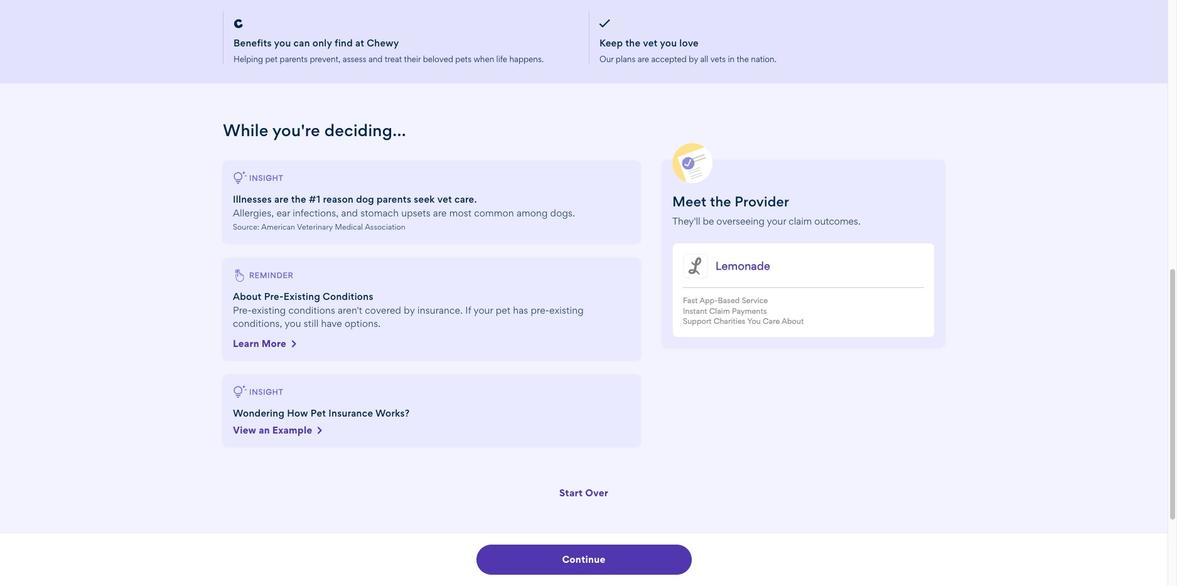 Task type: vqa. For each thing, say whether or not it's contained in the screenshot.
Chewy inside benefits you can only find at chewy helping pet parents prevent, assess and treat their beloved pets when life happens.
yes



Task type: locate. For each thing, give the bounding box(es) containing it.
1 (licenses from the left
[[457, 577, 484, 586]]

0 vertical spatial chewy
[[367, 37, 399, 49]]

benefits you can only find at chewy helping pet parents prevent, assess and treat their beloved pets when life happens.
[[234, 37, 544, 64]]

0 vertical spatial insurance
[[544, 568, 574, 577]]

works?
[[376, 408, 410, 420]]

0 horizontal spatial pet
[[311, 408, 326, 420]]

pre- down reminder
[[264, 291, 284, 303]]

existing right has
[[550, 305, 584, 317]]

(licenses down the all
[[457, 577, 484, 586]]

you're
[[272, 120, 320, 140]]

0 horizontal spatial about
[[233, 291, 262, 303]]

producer
[[427, 577, 455, 586]]

1 vertical spatial insurance
[[395, 577, 425, 586]]

0 vertical spatial insight
[[249, 173, 284, 183]]

pet inside content element
[[311, 408, 326, 420]]

inc.
[[672, 577, 683, 586]]

the
[[626, 37, 641, 49], [737, 54, 749, 64], [291, 193, 307, 205], [710, 193, 732, 210]]

0 horizontal spatial vet
[[438, 193, 452, 205]]

1 vertical spatial insight
[[249, 387, 284, 397]]

2 insight from the top
[[249, 387, 284, 397]]

parents down can
[[280, 54, 308, 64]]

view an example button
[[226, 420, 330, 442]]

1 horizontal spatial insurance
[[716, 568, 747, 577]]

insurance up one at the bottom of the page
[[544, 568, 574, 577]]

and
[[369, 54, 383, 64], [341, 207, 358, 219], [627, 568, 639, 577], [534, 577, 546, 586]]

included benefit image
[[592, 14, 618, 33]]

administered
[[641, 568, 681, 577]]

life
[[497, 54, 508, 64]]

the left #1
[[291, 193, 307, 205]]

insurance left "services,"
[[716, 568, 747, 577]]

1 horizontal spatial pet
[[532, 568, 542, 577]]

more
[[262, 338, 287, 350]]

1 vertical spatial by
[[404, 305, 415, 317]]

1 horizontal spatial vet
[[644, 37, 658, 49]]

charities
[[714, 317, 746, 326]]

your left claim
[[767, 215, 787, 227]]

0 horizontal spatial your
[[474, 305, 494, 317]]

pet up ),
[[532, 568, 542, 577]]

pet inside about pre-existing conditions pre-existing conditions aren't covered by insurance. if your pet has pre-existing conditions, you still have options.
[[496, 305, 511, 317]]

0 horizontal spatial existing
[[252, 305, 286, 317]]

about inside about pre-existing conditions pre-existing conditions aren't covered by insurance. if your pet has pre-existing conditions, you still have options.
[[233, 291, 262, 303]]

insurance.
[[418, 305, 463, 317]]

managers
[[622, 577, 653, 586]]

outcomes.
[[815, 215, 861, 227]]

about right care in the bottom right of the page
[[782, 317, 804, 326]]

infections,
[[293, 207, 339, 219]]

keep the vet you love our plans are accepted by all vets in the nation.
[[600, 37, 777, 64]]

0 horizontal spatial insurance
[[395, 577, 425, 586]]

you up accepted
[[660, 37, 677, 49]]

0 vertical spatial your
[[767, 215, 787, 227]]

care
[[763, 317, 780, 326]]

insurance
[[544, 568, 574, 577], [395, 577, 425, 586]]

are up trupanion
[[601, 568, 611, 577]]

pet right the how
[[311, 408, 326, 420]]

1 insight from the top
[[249, 173, 284, 183]]

service
[[742, 296, 769, 305]]

and inside all rights reserved. pet insurance policies are sold and administered by chewy insurance services, llc, a licensed insurance producer (licenses available
[[627, 568, 639, 577]]

are right plans at the right top of the page
[[638, 54, 650, 64]]

vet right seek
[[438, 193, 452, 205]]

are inside all rights reserved. pet insurance policies are sold and administered by chewy insurance services, llc, a licensed insurance producer (licenses available
[[601, 568, 611, 577]]

1 vertical spatial pre-
[[233, 305, 252, 317]]

chewy up ("tmui")
[[693, 568, 715, 577]]

1 horizontal spatial your
[[767, 215, 787, 227]]

0 vertical spatial pre-
[[264, 291, 284, 303]]

at
[[356, 37, 365, 49]]

treat
[[385, 54, 402, 64]]

0 vertical spatial pet
[[311, 408, 326, 420]]

vets
[[711, 54, 726, 64]]

claim
[[710, 306, 731, 316]]

insight
[[249, 173, 284, 183], [249, 387, 284, 397]]

chewy-exclusive benefit image
[[226, 14, 251, 33], [230, 14, 248, 32]]

0 vertical spatial by
[[689, 54, 699, 64]]

of
[[561, 577, 568, 586]]

0 horizontal spatial (licenses
[[457, 577, 484, 586]]

only
[[313, 37, 332, 49]]

rights
[[477, 568, 497, 577]]

available down rights
[[486, 577, 513, 586]]

conditions,
[[233, 318, 282, 330]]

parents up stomach
[[377, 193, 412, 205]]

1 horizontal spatial pre-
[[264, 291, 284, 303]]

1 existing from the left
[[252, 305, 286, 317]]

1 vertical spatial vet
[[438, 193, 452, 205]]

1 vertical spatial chewy
[[693, 568, 715, 577]]

insight for wondering how pet insurance works?
[[249, 387, 284, 397]]

existing
[[252, 305, 286, 317], [550, 305, 584, 317]]

are left "most"
[[433, 207, 447, 219]]

by right covered on the bottom left of the page
[[404, 305, 415, 317]]

aren't
[[338, 305, 363, 317]]

chewy up treat on the top of page
[[367, 37, 399, 49]]

0 vertical spatial insurance
[[329, 408, 373, 420]]

llc,
[[778, 568, 792, 577]]

0 vertical spatial parents
[[280, 54, 308, 64]]

sold
[[612, 568, 625, 577]]

either
[[569, 577, 587, 586]]

0 horizontal spatial chewy
[[367, 37, 399, 49]]

your
[[767, 215, 787, 227], [474, 305, 494, 317]]

pet right helping
[[265, 54, 278, 64]]

pre-
[[264, 291, 284, 303], [233, 305, 252, 317]]

pet left has
[[496, 305, 511, 317]]

available inside all rights reserved. pet insurance policies are sold and administered by chewy insurance services, llc, a licensed insurance producer (licenses available
[[486, 577, 513, 586]]

and up medical
[[341, 207, 358, 219]]

0 vertical spatial pet
[[265, 54, 278, 64]]

1 horizontal spatial (licenses
[[714, 577, 741, 586]]

and up managers
[[627, 568, 639, 577]]

a
[[794, 568, 797, 577]]

insurance inside all rights reserved. pet insurance policies are sold and administered by chewy insurance services, llc, a licensed insurance producer (licenses available
[[716, 568, 747, 577]]

1 vertical spatial your
[[474, 305, 494, 317]]

about inside 'fast app-based service instant claim payments support charities you care about'
[[782, 317, 804, 326]]

1 horizontal spatial chewy
[[693, 568, 715, 577]]

by up the inc.
[[683, 568, 691, 577]]

pre- up conditions,
[[233, 305, 252, 317]]

instant
[[684, 306, 708, 316]]

covered
[[365, 305, 401, 317]]

our
[[600, 54, 614, 64]]

available down "services,"
[[743, 577, 770, 586]]

by
[[689, 54, 699, 64], [404, 305, 415, 317], [683, 568, 691, 577]]

0 vertical spatial vet
[[644, 37, 658, 49]]

1 vertical spatial parents
[[377, 193, 412, 205]]

1 horizontal spatial pet
[[496, 305, 511, 317]]

1 vertical spatial insurance
[[716, 568, 747, 577]]

are inside keep the vet you love our plans are accepted by all vets in the nation.
[[638, 54, 650, 64]]

you left can
[[274, 37, 291, 49]]

here ), and one of either trupanion managers usa, inc. ("tmui") (licenses available
[[515, 577, 770, 586]]

beloved
[[423, 54, 454, 64]]

insight up wondering
[[249, 387, 284, 397]]

pet
[[311, 408, 326, 420], [532, 568, 542, 577]]

love
[[680, 37, 699, 49]]

about up conditions,
[[233, 291, 262, 303]]

0 horizontal spatial pet
[[265, 54, 278, 64]]

you left "still"
[[285, 318, 301, 330]]

(licenses
[[457, 577, 484, 586], [714, 577, 741, 586]]

1 vertical spatial pet
[[496, 305, 511, 317]]

by left all
[[689, 54, 699, 64]]

start over button
[[552, 482, 616, 505]]

2 vertical spatial by
[[683, 568, 691, 577]]

the up plans at the right top of the page
[[626, 37, 641, 49]]

overseeing
[[717, 215, 765, 227]]

(licenses inside all rights reserved. pet insurance policies are sold and administered by chewy insurance services, llc, a licensed insurance producer (licenses available
[[457, 577, 484, 586]]

insurance right licensed
[[395, 577, 425, 586]]

1 vertical spatial about
[[782, 317, 804, 326]]

vet
[[644, 37, 658, 49], [438, 193, 452, 205]]

usa,
[[655, 577, 670, 586]]

0 horizontal spatial parents
[[280, 54, 308, 64]]

start
[[560, 487, 583, 499]]

pets
[[456, 54, 472, 64]]

0 horizontal spatial insurance
[[329, 408, 373, 420]]

0 horizontal spatial pre-
[[233, 305, 252, 317]]

by inside about pre-existing conditions pre-existing conditions aren't covered by insurance. if your pet has pre-existing conditions, you still have options.
[[404, 305, 415, 317]]

0 horizontal spatial available
[[486, 577, 513, 586]]

american
[[262, 222, 295, 232]]

0 vertical spatial about
[[233, 291, 262, 303]]

parents
[[280, 54, 308, 64], [377, 193, 412, 205]]

learn more
[[233, 338, 287, 350]]

assess
[[343, 54, 367, 64]]

1 horizontal spatial existing
[[550, 305, 584, 317]]

by inside keep the vet you love our plans are accepted by all vets in the nation.
[[689, 54, 699, 64]]

nation.
[[752, 54, 777, 64]]

insurance left works?
[[329, 408, 373, 420]]

insight up illnesses
[[249, 173, 284, 183]]

vet up accepted
[[644, 37, 658, 49]]

1 horizontal spatial parents
[[377, 193, 412, 205]]

they'll
[[673, 215, 701, 227]]

source:
[[233, 222, 260, 232]]

while
[[223, 120, 269, 140]]

2 available from the left
[[743, 577, 770, 586]]

chewy inside all rights reserved. pet insurance policies are sold and administered by chewy insurance services, llc, a licensed insurance producer (licenses available
[[693, 568, 715, 577]]

("tmui")
[[685, 577, 712, 586]]

the up be
[[710, 193, 732, 210]]

insight for illnesses are the #1 reason dog parents seek vet care.
[[249, 173, 284, 183]]

content element
[[223, 0, 945, 505]]

available
[[486, 577, 513, 586], [743, 577, 770, 586]]

medical
[[335, 222, 363, 232]]

payments
[[733, 306, 768, 316]]

1 available from the left
[[486, 577, 513, 586]]

claim
[[789, 215, 813, 227]]

about
[[233, 291, 262, 303], [782, 317, 804, 326]]

1 horizontal spatial available
[[743, 577, 770, 586]]

(licenses right ("tmui")
[[714, 577, 741, 586]]

existing up conditions,
[[252, 305, 286, 317]]

when
[[474, 54, 495, 64]]

continue button
[[477, 545, 692, 575]]

1 horizontal spatial about
[[782, 317, 804, 326]]

your right if
[[474, 305, 494, 317]]

and left treat on the top of page
[[369, 54, 383, 64]]

1 vertical spatial pet
[[532, 568, 542, 577]]

seek
[[414, 193, 435, 205]]

1 horizontal spatial insurance
[[544, 568, 574, 577]]

learn
[[233, 338, 259, 350]]



Task type: describe. For each thing, give the bounding box(es) containing it.
care.
[[455, 193, 477, 205]]

lemonade insurance logo image
[[684, 254, 709, 279]]

dog
[[356, 193, 374, 205]]

wondering how pet insurance works?
[[233, 408, 410, 420]]

learn more button
[[226, 333, 304, 356]]

policies
[[575, 568, 599, 577]]

view an example
[[233, 425, 312, 437]]

continue
[[562, 554, 606, 566]]

start over
[[560, 487, 609, 499]]

licensed
[[367, 577, 393, 586]]

keep
[[600, 37, 623, 49]]

illnesses are the #1 reason dog parents seek vet care. allergies, ear infections, and stomach upsets are most common among dogs. source: american veterinary medical association
[[233, 193, 575, 232]]

stomach
[[361, 207, 399, 219]]

2 chewy-exclusive benefit image from the left
[[230, 14, 248, 32]]

2 (licenses from the left
[[714, 577, 741, 586]]

by for accepted
[[689, 54, 699, 64]]

how
[[287, 408, 308, 420]]

plans
[[616, 54, 636, 64]]

one
[[548, 577, 560, 586]]

meet the provider they'll be overseeing your claim outcomes.
[[673, 193, 861, 227]]

your inside the meet the provider they'll be overseeing your claim outcomes.
[[767, 215, 787, 227]]

),
[[528, 577, 533, 586]]

parents inside "benefits you can only find at chewy helping pet parents prevent, assess and treat their beloved pets when life happens."
[[280, 54, 308, 64]]

fast
[[684, 296, 698, 305]]

here link
[[515, 577, 528, 586]]

conditions
[[289, 305, 335, 317]]

wondering
[[233, 408, 285, 420]]

can
[[294, 37, 310, 49]]

lemonade
[[716, 259, 771, 273]]

association
[[365, 222, 406, 232]]

vet inside illnesses are the #1 reason dog parents seek vet care. allergies, ear infections, and stomach upsets are most common among dogs. source: american veterinary medical association
[[438, 193, 452, 205]]

1 chewy-exclusive benefit image from the left
[[226, 14, 251, 33]]

by inside all rights reserved. pet insurance policies are sold and administered by chewy insurance services, llc, a licensed insurance producer (licenses available
[[683, 568, 691, 577]]

their
[[404, 54, 421, 64]]

in
[[728, 54, 735, 64]]

view
[[233, 425, 257, 437]]

veterinary
[[297, 222, 333, 232]]

has
[[513, 305, 529, 317]]

app-
[[700, 296, 718, 305]]

chewy inside "benefits you can only find at chewy helping pet parents prevent, assess and treat their beloved pets when life happens."
[[367, 37, 399, 49]]

here
[[515, 577, 528, 586]]

you inside keep the vet you love our plans are accepted by all vets in the nation.
[[660, 37, 677, 49]]

trupanion
[[589, 577, 620, 586]]

existing
[[284, 291, 320, 303]]

deciding...
[[325, 120, 406, 140]]

reminder
[[249, 271, 294, 280]]

be
[[703, 215, 715, 227]]

by for covered
[[404, 305, 415, 317]]

insurance inside content element
[[329, 408, 373, 420]]

the inside the meet the provider they'll be overseeing your claim outcomes.
[[710, 193, 732, 210]]

parents inside illnesses are the #1 reason dog parents seek vet care. allergies, ear infections, and stomach upsets are most common among dogs. source: american veterinary medical association
[[377, 193, 412, 205]]

over
[[586, 487, 609, 499]]

the inside illnesses are the #1 reason dog parents seek vet care. allergies, ear infections, and stomach upsets are most common among dogs. source: american veterinary medical association
[[291, 193, 307, 205]]

allergies,
[[233, 207, 274, 219]]

you inside about pre-existing conditions pre-existing conditions aren't covered by insurance. if your pet has pre-existing conditions, you still have options.
[[285, 318, 301, 330]]

all
[[468, 568, 476, 577]]

2 existing from the left
[[550, 305, 584, 317]]

common
[[474, 207, 514, 219]]

the right "in" at the right of the page
[[737, 54, 749, 64]]

pet inside all rights reserved. pet insurance policies are sold and administered by chewy insurance services, llc, a licensed insurance producer (licenses available
[[532, 568, 542, 577]]

vet inside keep the vet you love our plans are accepted by all vets in the nation.
[[644, 37, 658, 49]]

reason
[[323, 193, 354, 205]]

if
[[466, 305, 471, 317]]

example
[[273, 425, 312, 437]]

about pre-existing conditions pre-existing conditions aren't covered by insurance. if your pet has pre-existing conditions, you still have options.
[[233, 291, 584, 330]]

have
[[321, 318, 342, 330]]

prevent,
[[310, 54, 341, 64]]

and inside illnesses are the #1 reason dog parents seek vet care. allergies, ear infections, and stomach upsets are most common among dogs. source: american veterinary medical association
[[341, 207, 358, 219]]

#1
[[309, 193, 321, 205]]

ear
[[277, 207, 290, 219]]

you
[[748, 317, 761, 326]]

while you're deciding...
[[223, 120, 406, 140]]

meet
[[673, 193, 707, 210]]

pet inside "benefits you can only find at chewy helping pet parents prevent, assess and treat their beloved pets when life happens."
[[265, 54, 278, 64]]

and inside "benefits you can only find at chewy helping pet parents prevent, assess and treat their beloved pets when life happens."
[[369, 54, 383, 64]]

support
[[684, 317, 712, 326]]

happens.
[[510, 54, 544, 64]]

you inside "benefits you can only find at chewy helping pet parents prevent, assess and treat their beloved pets when life happens."
[[274, 37, 291, 49]]

fast app-based service instant claim payments support charities you care about
[[684, 296, 804, 326]]

among
[[517, 207, 548, 219]]

all rights reserved. pet insurance policies are sold and administered by chewy insurance services, llc, a licensed insurance producer (licenses available
[[367, 568, 797, 586]]

conditions
[[323, 291, 374, 303]]

pre-
[[531, 305, 550, 317]]

still
[[304, 318, 319, 330]]

benefits
[[234, 37, 272, 49]]

are up the ear
[[275, 193, 289, 205]]

find
[[335, 37, 353, 49]]

accepted
[[652, 54, 687, 64]]

an
[[259, 425, 270, 437]]

and right ),
[[534, 577, 546, 586]]

most
[[450, 207, 472, 219]]

provider
[[735, 193, 790, 210]]

dogs.
[[551, 207, 575, 219]]

your inside about pre-existing conditions pre-existing conditions aren't covered by insurance. if your pet has pre-existing conditions, you still have options.
[[474, 305, 494, 317]]

based
[[718, 296, 740, 305]]



